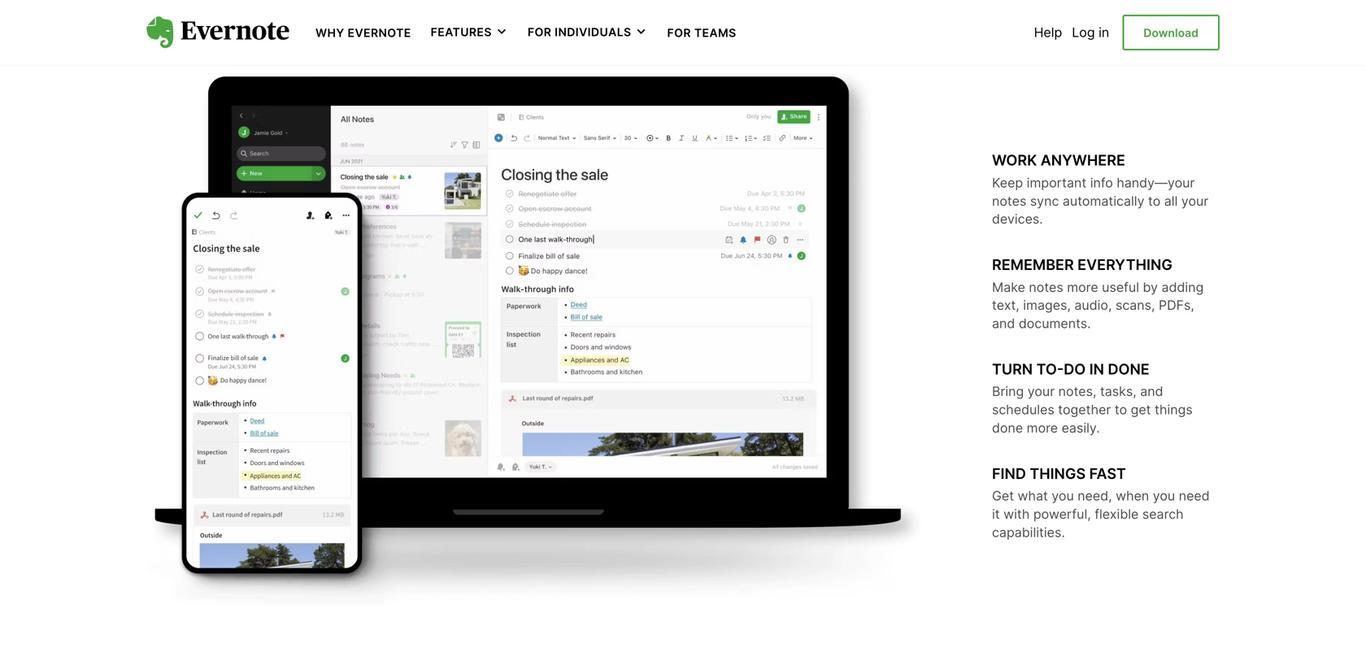 Task type: vqa. For each thing, say whether or not it's contained in the screenshot.


Task type: locate. For each thing, give the bounding box(es) containing it.
documents.
[[1019, 316, 1091, 331]]

more down the schedules
[[1027, 420, 1058, 436]]

devices.
[[992, 211, 1043, 227]]

to left all
[[1148, 193, 1161, 209]]

with
[[1004, 506, 1030, 522]]

get
[[992, 488, 1014, 504]]

when
[[1116, 488, 1149, 504]]

1 horizontal spatial you
[[1153, 488, 1175, 504]]

and
[[992, 316, 1015, 331], [1140, 384, 1163, 399]]

your right all
[[1182, 193, 1209, 209]]

0 horizontal spatial and
[[992, 316, 1015, 331]]

you up powerful,
[[1052, 488, 1074, 504]]

work anywhere keep important info handy—your notes sync automatically to all your devices.
[[992, 151, 1209, 227]]

1 vertical spatial notes
[[1029, 279, 1063, 295]]

notes inside remember everything make notes more useful by adding text, images, audio, scans, pdfs, and documents.
[[1029, 279, 1063, 295]]

in right log
[[1099, 24, 1109, 40]]

by
[[1143, 279, 1158, 295]]

0 horizontal spatial to
[[1115, 402, 1127, 418]]

in right do
[[1089, 360, 1104, 378]]

0 vertical spatial notes
[[992, 193, 1027, 209]]

adding
[[1162, 279, 1204, 295]]

1 vertical spatial your
[[1028, 384, 1055, 399]]

things right get
[[1155, 402, 1193, 418]]

and up get
[[1140, 384, 1163, 399]]

for inside button
[[528, 25, 552, 39]]

log in
[[1072, 24, 1109, 40]]

1 vertical spatial more
[[1027, 420, 1058, 436]]

done up tasks,
[[1108, 360, 1150, 378]]

you
[[1052, 488, 1074, 504], [1153, 488, 1175, 504]]

things inside find things fast get what you need, when you need it with powerful, flexible search capabilities.
[[1030, 465, 1086, 483]]

0 vertical spatial and
[[992, 316, 1015, 331]]

0 vertical spatial your
[[1182, 193, 1209, 209]]

more inside turn to-do in done bring your notes, tasks, and schedules together to get things done more easily.
[[1027, 420, 1058, 436]]

0 horizontal spatial your
[[1028, 384, 1055, 399]]

you up search on the right of the page
[[1153, 488, 1175, 504]]

download link
[[1122, 15, 1220, 50]]

1 you from the left
[[1052, 488, 1074, 504]]

0 horizontal spatial things
[[1030, 465, 1086, 483]]

turn
[[992, 360, 1033, 378]]

anywhere
[[1041, 151, 1125, 169]]

notes inside work anywhere keep important info handy—your notes sync automatically to all your devices.
[[992, 193, 1027, 209]]

0 vertical spatial things
[[1155, 402, 1193, 418]]

and down text,
[[992, 316, 1015, 331]]

why evernote link
[[316, 24, 411, 40]]

0 horizontal spatial you
[[1052, 488, 1074, 504]]

and inside remember everything make notes more useful by adding text, images, audio, scans, pdfs, and documents.
[[992, 316, 1015, 331]]

your inside work anywhere keep important info handy—your notes sync automatically to all your devices.
[[1182, 193, 1209, 209]]

in
[[1099, 24, 1109, 40], [1089, 360, 1104, 378]]

more up audio,
[[1067, 279, 1098, 295]]

notes down keep
[[992, 193, 1027, 209]]

work
[[992, 151, 1037, 169]]

1 horizontal spatial to
[[1148, 193, 1161, 209]]

and inside turn to-do in done bring your notes, tasks, and schedules together to get things done more easily.
[[1140, 384, 1163, 399]]

1 vertical spatial to
[[1115, 402, 1127, 418]]

for teams
[[667, 26, 736, 40]]

useful
[[1102, 279, 1139, 295]]

your down to-
[[1028, 384, 1055, 399]]

to down tasks,
[[1115, 402, 1127, 418]]

in inside turn to-do in done bring your notes, tasks, and schedules together to get things done more easily.
[[1089, 360, 1104, 378]]

for left individuals at the top left
[[528, 25, 552, 39]]

images,
[[1023, 297, 1071, 313]]

1 vertical spatial done
[[992, 420, 1023, 436]]

1 horizontal spatial your
[[1182, 193, 1209, 209]]

0 horizontal spatial more
[[1027, 420, 1058, 436]]

log
[[1072, 24, 1095, 40]]

for
[[528, 25, 552, 39], [667, 26, 691, 40]]

0 horizontal spatial notes
[[992, 193, 1027, 209]]

features
[[431, 25, 492, 39]]

for for for individuals
[[528, 25, 552, 39]]

automatically
[[1063, 193, 1145, 209]]

done down the schedules
[[992, 420, 1023, 436]]

more
[[1067, 279, 1098, 295], [1027, 420, 1058, 436]]

to
[[1148, 193, 1161, 209], [1115, 402, 1127, 418]]

1 horizontal spatial more
[[1067, 279, 1098, 295]]

features button
[[431, 24, 508, 40]]

scans,
[[1116, 297, 1155, 313]]

powerful,
[[1034, 506, 1091, 522]]

1 vertical spatial things
[[1030, 465, 1086, 483]]

1 horizontal spatial notes
[[1029, 279, 1063, 295]]

0 vertical spatial to
[[1148, 193, 1161, 209]]

1 horizontal spatial done
[[1108, 360, 1150, 378]]

what
[[1018, 488, 1048, 504]]

1 vertical spatial and
[[1140, 384, 1163, 399]]

everything
[[1078, 256, 1173, 274]]

1 vertical spatial in
[[1089, 360, 1104, 378]]

search
[[1142, 506, 1184, 522]]

done
[[1108, 360, 1150, 378], [992, 420, 1023, 436]]

things
[[1155, 402, 1193, 418], [1030, 465, 1086, 483]]

all
[[1164, 193, 1178, 209]]

find things fast get what you need, when you need it with powerful, flexible search capabilities.
[[992, 465, 1210, 540]]

get
[[1131, 402, 1151, 418]]

notes up images,
[[1029, 279, 1063, 295]]

info
[[1090, 175, 1113, 191]]

for left teams
[[667, 26, 691, 40]]

your
[[1182, 193, 1209, 209], [1028, 384, 1055, 399]]

need
[[1179, 488, 1210, 504]]

bring
[[992, 384, 1024, 399]]

remember everything make notes more useful by adding text, images, audio, scans, pdfs, and documents.
[[992, 256, 1204, 331]]

0 vertical spatial in
[[1099, 24, 1109, 40]]

easily.
[[1062, 420, 1100, 436]]

2 you from the left
[[1153, 488, 1175, 504]]

1 horizontal spatial things
[[1155, 402, 1193, 418]]

together
[[1058, 402, 1111, 418]]

notes
[[992, 193, 1027, 209], [1029, 279, 1063, 295]]

1 horizontal spatial for
[[667, 26, 691, 40]]

1 horizontal spatial and
[[1140, 384, 1163, 399]]

things up what on the right bottom
[[1030, 465, 1086, 483]]

0 vertical spatial more
[[1067, 279, 1098, 295]]

0 horizontal spatial for
[[528, 25, 552, 39]]



Task type: describe. For each thing, give the bounding box(es) containing it.
remember
[[992, 256, 1074, 274]]

help
[[1034, 24, 1062, 40]]

more inside remember everything make notes more useful by adding text, images, audio, scans, pdfs, and documents.
[[1067, 279, 1098, 295]]

your inside turn to-do in done bring your notes, tasks, and schedules together to get things done more easily.
[[1028, 384, 1055, 399]]

important
[[1027, 175, 1087, 191]]

turn to-do in done bring your notes, tasks, and schedules together to get things done more easily.
[[992, 360, 1193, 436]]

notes,
[[1059, 384, 1097, 399]]

handy—your
[[1117, 175, 1195, 191]]

keep
[[992, 175, 1023, 191]]

0 vertical spatial done
[[1108, 360, 1150, 378]]

fast
[[1089, 465, 1126, 483]]

download
[[1144, 26, 1199, 40]]

to-
[[1037, 360, 1064, 378]]

0 horizontal spatial done
[[992, 420, 1023, 436]]

teams
[[694, 26, 736, 40]]

log in link
[[1072, 24, 1109, 40]]

sync
[[1030, 193, 1059, 209]]

schedules
[[992, 402, 1055, 418]]

make
[[992, 279, 1025, 295]]

things inside turn to-do in done bring your notes, tasks, and schedules together to get things done more easily.
[[1155, 402, 1193, 418]]

to inside turn to-do in done bring your notes, tasks, and schedules together to get things done more easily.
[[1115, 402, 1127, 418]]

text,
[[992, 297, 1020, 313]]

help link
[[1034, 24, 1062, 40]]

to inside work anywhere keep important info handy—your notes sync automatically to all your devices.
[[1148, 193, 1161, 209]]

for teams link
[[667, 24, 736, 40]]

capabilities.
[[992, 524, 1065, 540]]

for individuals
[[528, 25, 632, 39]]

tasks,
[[1100, 384, 1137, 399]]

need,
[[1078, 488, 1112, 504]]

do
[[1064, 360, 1086, 378]]

why evernote
[[316, 26, 411, 40]]

why
[[316, 26, 345, 40]]

evernote logo image
[[146, 16, 290, 49]]

individuals
[[555, 25, 632, 39]]

find
[[992, 465, 1026, 483]]

evernote
[[348, 26, 411, 40]]

audio,
[[1075, 297, 1112, 313]]

flexible
[[1095, 506, 1139, 522]]

pdfs,
[[1159, 297, 1195, 313]]

for individuals button
[[528, 24, 648, 40]]

evernote ui on desktop and mobile image
[[146, 68, 927, 624]]

for for for teams
[[667, 26, 691, 40]]

it
[[992, 506, 1000, 522]]



